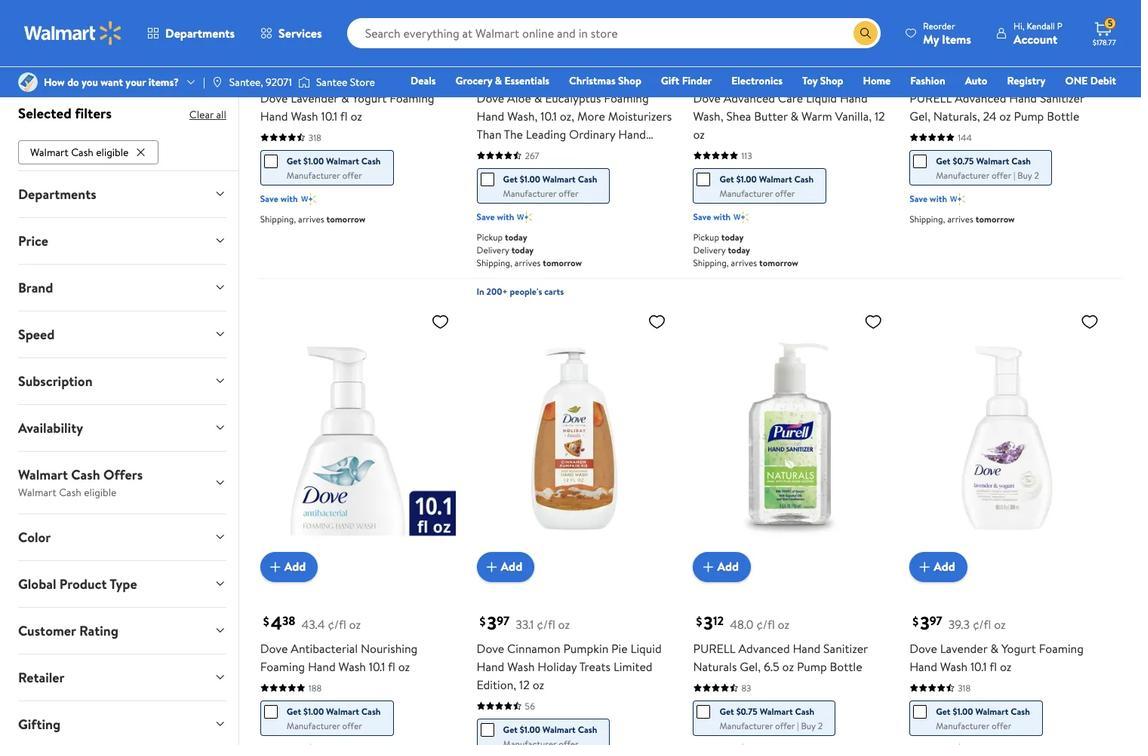 Task type: vqa. For each thing, say whether or not it's contained in the screenshot.
COVID- within the 'Testing & Treatment: Strep Throat, Flu & COVID-19'
no



Task type: locate. For each thing, give the bounding box(es) containing it.
get $0.75 walmart cash down 144
[[936, 155, 1031, 167]]

4 inside $ 4 17 34.8 ¢/fl oz dove advanced care liquid hand wash, shea butter & warm vanilla, 12 oz
[[704, 59, 715, 85]]

save with for $ 4 17 34.8 ¢/fl oz dove advanced care liquid hand wash, shea butter & warm vanilla, 12 oz
[[693, 210, 731, 223]]

color tab
[[6, 515, 238, 561]]

departments button up items?
[[134, 15, 248, 51]]

0 vertical spatial $0.75
[[953, 155, 974, 167]]

1 horizontal spatial departments
[[165, 25, 235, 42]]

0 horizontal spatial yogurt
[[352, 90, 387, 106]]

3 inside $ 3 12 48.0 ¢/fl oz purell advanced hand sanitizer naturals gel, 6.5 oz pump bottle
[[704, 610, 713, 636]]

walmart plus image for 3
[[517, 210, 533, 225]]

manufacturer offer |  buy 2 for 3
[[720, 720, 823, 733]]

holiday
[[538, 659, 577, 675]]

color button
[[6, 515, 238, 561]]

manufacturer offer |  buy 2 for 6
[[936, 169, 1040, 182]]

speed tab
[[6, 312, 238, 358]]

sanitizer inside $ 3 12 48.0 ¢/fl oz purell advanced hand sanitizer naturals gel, 6.5 oz pump bottle
[[824, 641, 868, 657]]

walmart cash offers walmart cash eligible
[[18, 466, 143, 500]]

1 vertical spatial dove lavender & yogurt foaming hand wash 10.1 fl oz image
[[910, 306, 1105, 570]]

0 horizontal spatial delivery
[[477, 244, 509, 256]]

1 horizontal spatial dove lavender & yogurt foaming hand wash 10.1 fl oz image
[[910, 306, 1105, 570]]

pump right 6.5
[[797, 659, 827, 675]]

0 horizontal spatial 12
[[519, 677, 530, 693]]

$ inside $ 3 12 48.0 ¢/fl oz purell advanced hand sanitizer naturals gel, 6.5 oz pump bottle
[[696, 614, 702, 630]]

get $0.75 walmart cash down '83'
[[720, 706, 815, 718]]

departments down walmart cash eligible
[[18, 185, 96, 204]]

1 horizontal spatial sponsored
[[477, 43, 518, 56]]

4
[[704, 59, 715, 85], [271, 610, 282, 636]]

customer rating tab
[[6, 608, 238, 654]]

0 vertical spatial gel,
[[910, 108, 931, 124]]

pump
[[1014, 108, 1044, 124], [797, 659, 827, 675]]

$0.75 for 6
[[953, 155, 974, 167]]

dove inside $ 4 38 43.4 ¢/fl oz dove antibacterial nourishing foaming hand wash 10.1 fl oz
[[260, 641, 288, 657]]

2 for 6
[[1035, 169, 1040, 182]]

0 vertical spatial yogurt
[[352, 90, 387, 106]]

wash, inside $ 4 17 34.8 ¢/fl oz dove advanced care liquid hand wash, shea butter & warm vanilla, 12 oz
[[693, 108, 724, 124]]

get $0.75 walmart cash walmart plus, element for 6
[[914, 154, 1031, 169]]

selected
[[18, 103, 72, 123]]

2 sponsored from the left
[[477, 43, 518, 56]]

 image
[[18, 72, 38, 92], [298, 75, 310, 90], [211, 76, 223, 88]]

ad disclaimer and feedback for ingridsponsoredproducts image down services on the top left of the page
[[305, 44, 317, 56]]

eligible up the departments tab
[[96, 145, 129, 160]]

manufacturer offer for $ 4 17 34.8 ¢/fl oz dove advanced care liquid hand wash, shea butter & warm vanilla, 12 oz
[[720, 187, 795, 200]]

departments button up 'price' tab
[[6, 171, 238, 217]]

0 horizontal spatial $ 3 97 39.3 ¢/fl oz dove lavender & yogurt foaming hand wash 10.1 fl oz
[[260, 59, 435, 124]]

pickup today delivery today shipping, arrives tomorrow for 4
[[693, 231, 799, 269]]

0 horizontal spatial add to cart image
[[266, 558, 284, 576]]

you
[[82, 75, 98, 90]]

97
[[280, 62, 293, 79], [497, 62, 510, 79], [497, 613, 510, 630], [930, 613, 943, 630]]

10.1
[[321, 108, 338, 124], [541, 108, 557, 124], [369, 659, 385, 675], [971, 659, 987, 675]]

walmart cash eligible
[[30, 145, 129, 160]]

1 vertical spatial |
[[1014, 169, 1016, 182]]

2 pickup today delivery today shipping, arrives tomorrow from the left
[[693, 231, 799, 269]]

walmart+ link
[[1065, 94, 1123, 110]]

0 vertical spatial get $1.00 walmart cash checkbox
[[697, 173, 711, 186]]

fl
[[340, 108, 348, 124], [388, 659, 395, 675], [990, 659, 997, 675]]

save with
[[260, 192, 298, 205], [910, 192, 948, 205], [477, 210, 514, 223], [693, 210, 731, 223]]

1 horizontal spatial purell
[[910, 90, 952, 106]]

dove lavender & yogurt foaming hand wash 10.1 fl oz image
[[260, 0, 456, 19], [910, 306, 1105, 570]]

43.4
[[302, 616, 325, 633]]

eligible down offers
[[84, 485, 117, 500]]

0 horizontal spatial sanitizer
[[824, 641, 868, 657]]

2 shipping, arrives tomorrow from the left
[[910, 213, 1015, 226]]

1 vertical spatial $ 3 97 39.3 ¢/fl oz dove lavender & yogurt foaming hand wash 10.1 fl oz
[[910, 610, 1084, 675]]

christmas shop link
[[562, 72, 648, 89]]

nourishing
[[361, 641, 418, 657]]

 image left how at the top of page
[[18, 72, 38, 92]]

add to favorites list, dove cinnamon pumpkin pie liquid hand wash holiday treats limited edition, 12 oz image
[[648, 312, 666, 331]]

manufacturer offer |  buy 2 down 144
[[936, 169, 1040, 182]]

2 horizontal spatial  image
[[298, 75, 310, 90]]

0 horizontal spatial manufacturer offer |  buy 2
[[720, 720, 823, 733]]

¢/fl inside $ 3 12 48.0 ¢/fl oz purell advanced hand sanitizer naturals gel, 6.5 oz pump bottle
[[757, 616, 775, 633]]

add to favorites list, dove antibacterial nourishing foaming hand wash 10.1 fl oz image
[[432, 312, 450, 331]]

1 vertical spatial liquid
[[631, 641, 662, 657]]

moisturizers
[[608, 108, 672, 124]]

wash, down aloe in the left of the page
[[507, 108, 538, 124]]

add to favorites list, purell advanced hand sanitizer naturals gel, 6.5 oz pump bottle image
[[865, 312, 883, 331]]

0 horizontal spatial departments
[[18, 185, 96, 204]]

add to cart image for 4
[[699, 7, 718, 25]]

manufacturer offer |  buy 2 down '83'
[[720, 720, 823, 733]]

all
[[216, 107, 226, 122]]

1 shipping, arrives tomorrow from the left
[[260, 213, 366, 226]]

sponsored up grocery & essentials
[[477, 43, 518, 56]]

0 horizontal spatial 318
[[309, 131, 322, 144]]

1 horizontal spatial |
[[797, 720, 799, 733]]

0 horizontal spatial 2
[[818, 720, 823, 733]]

4 left the 43.4 on the bottom of the page
[[271, 610, 282, 636]]

ad disclaimer and feedback for ingridsponsoredproducts image
[[305, 44, 317, 56], [521, 44, 533, 56]]

0 horizontal spatial shop
[[618, 73, 642, 88]]

dove inside $ 4 17 34.8 ¢/fl oz dove advanced care liquid hand wash, shea butter & warm vanilla, 12 oz
[[693, 90, 721, 106]]

1 sponsored from the left
[[260, 43, 302, 56]]

get $1.00 walmart cash walmart plus, element
[[264, 154, 381, 169], [481, 172, 597, 187], [697, 172, 814, 187], [264, 705, 381, 720], [914, 705, 1031, 720], [481, 723, 597, 738]]

advanced
[[724, 90, 775, 106], [955, 90, 1007, 106], [739, 641, 790, 657]]

1 horizontal spatial 4
[[704, 59, 715, 85]]

buy for 6
[[1018, 169, 1033, 182]]

0 vertical spatial sanitizer
[[1040, 90, 1085, 106]]

1 vertical spatial get $1.00 walmart cash checkbox
[[481, 724, 494, 737]]

1 horizontal spatial wash,
[[693, 108, 724, 124]]

purell
[[910, 90, 952, 106], [693, 641, 736, 657]]

sanitizer
[[1040, 90, 1085, 106], [824, 641, 868, 657]]

get $0.75 walmart cash walmart plus, element
[[914, 154, 1031, 169], [697, 705, 815, 720]]

12 inside $ 3 12 48.0 ¢/fl oz purell advanced hand sanitizer naturals gel, 6.5 oz pump bottle
[[713, 613, 724, 630]]

1 vertical spatial $0.75
[[737, 706, 758, 718]]

pump inside $ 6 74 28.1 ¢/fl oz purell advanced hand sanitizer gel, naturals, 24 oz pump bottle
[[1014, 108, 1044, 124]]

liquid inside $ 4 17 34.8 ¢/fl oz dove advanced care liquid hand wash, shea butter & warm vanilla, 12 oz
[[806, 90, 837, 106]]

advanced inside $ 6 74 28.1 ¢/fl oz purell advanced hand sanitizer gel, naturals, 24 oz pump bottle
[[955, 90, 1007, 106]]

liquid down toy shop link
[[806, 90, 837, 106]]

bottle for 3
[[830, 659, 863, 675]]

essentials
[[505, 73, 550, 88]]

$0.75 down 144
[[953, 155, 974, 167]]

0 horizontal spatial wash,
[[507, 108, 538, 124]]

2 wash, from the left
[[693, 108, 724, 124]]

38
[[282, 613, 296, 630]]

39.3
[[299, 65, 321, 82], [516, 65, 537, 82], [949, 616, 970, 633]]

save for $ 3 97 39.3 ¢/fl oz dove lavender & yogurt foaming hand wash 10.1 fl oz
[[260, 192, 278, 205]]

bottle down "one"
[[1047, 108, 1080, 124]]

Get $1.00 Walmart Cash checkbox
[[264, 155, 278, 168], [481, 173, 494, 186], [264, 706, 278, 719], [914, 706, 927, 719]]

$ 3 97 33.1 ¢/fl oz dove cinnamon pumpkin pie liquid hand wash holiday treats limited edition, 12 oz
[[477, 610, 662, 693]]

more
[[577, 108, 605, 124]]

dove
[[260, 90, 288, 106], [477, 90, 504, 106], [693, 90, 721, 106], [260, 641, 288, 657], [477, 641, 504, 657], [910, 641, 938, 657]]

2 vertical spatial |
[[797, 720, 799, 733]]

pump down registry link
[[1014, 108, 1044, 124]]

wash inside $ 3 97 33.1 ¢/fl oz dove cinnamon pumpkin pie liquid hand wash holiday treats limited edition, 12 oz
[[507, 659, 535, 675]]

$ inside $ 6 74 28.1 ¢/fl oz purell advanced hand sanitizer gel, naturals, 24 oz pump bottle
[[913, 63, 919, 79]]

brand tab
[[6, 265, 238, 311]]

$ inside $ 3 97 39.3 ¢/fl oz dove aloe & eucalyptus foaming hand wash, 10.1 oz, more moisturizers than the leading ordinary hand soap
[[480, 63, 486, 79]]

santee
[[316, 75, 348, 90]]

get $0.75 walmart cash walmart plus, element down '83'
[[697, 705, 815, 720]]

1 horizontal spatial walmart plus image
[[734, 210, 749, 225]]

purell inside $ 6 74 28.1 ¢/fl oz purell advanced hand sanitizer gel, naturals, 24 oz pump bottle
[[910, 90, 952, 106]]

$0.75 down '83'
[[737, 706, 758, 718]]

gel,
[[910, 108, 931, 124], [740, 659, 761, 675]]

manufacturer offer
[[287, 169, 362, 182], [503, 187, 579, 200], [720, 187, 795, 200], [287, 720, 362, 733], [936, 720, 1012, 733]]

1 horizontal spatial get $1.00 walmart cash checkbox
[[697, 173, 711, 186]]

0 vertical spatial |
[[203, 75, 205, 90]]

1 vertical spatial manufacturer offer |  buy 2
[[720, 720, 823, 733]]

 image left santee,
[[211, 76, 223, 88]]

$ 4 38 43.4 ¢/fl oz dove antibacterial nourishing foaming hand wash 10.1 fl oz
[[260, 610, 418, 675]]

purell down fashion link
[[910, 90, 952, 106]]

manufacturer
[[287, 169, 340, 182], [936, 169, 990, 182], [503, 187, 557, 200], [720, 187, 773, 200], [287, 720, 340, 733], [720, 720, 773, 733], [936, 720, 990, 733]]

0 vertical spatial 4
[[704, 59, 715, 85]]

offers
[[103, 466, 143, 484]]

liquid up limited
[[631, 641, 662, 657]]

foaming
[[390, 90, 435, 106], [604, 90, 649, 106], [1039, 641, 1084, 657], [260, 659, 305, 675]]

0 horizontal spatial pump
[[797, 659, 827, 675]]

12 left 48.0
[[713, 613, 724, 630]]

0 horizontal spatial fl
[[340, 108, 348, 124]]

walmart plus image
[[301, 192, 316, 207], [951, 192, 966, 207], [301, 743, 316, 746], [734, 743, 749, 746]]

10.1 inside $ 3 97 39.3 ¢/fl oz dove aloe & eucalyptus foaming hand wash, 10.1 oz, more moisturizers than the leading ordinary hand soap
[[541, 108, 557, 124]]

74
[[930, 62, 943, 79]]

selected filters
[[18, 103, 112, 123]]

1 horizontal spatial add to cart image
[[483, 7, 501, 25]]

4 inside $ 4 38 43.4 ¢/fl oz dove antibacterial nourishing foaming hand wash 10.1 fl oz
[[271, 610, 282, 636]]

1 vertical spatial gel,
[[740, 659, 761, 675]]

sponsored down services on the top left of the page
[[260, 43, 302, 56]]

save with for $ 6 74 28.1 ¢/fl oz purell advanced hand sanitizer gel, naturals, 24 oz pump bottle
[[910, 192, 948, 205]]

bottle right 6.5
[[830, 659, 863, 675]]

bottle inside $ 3 12 48.0 ¢/fl oz purell advanced hand sanitizer naturals gel, 6.5 oz pump bottle
[[830, 659, 863, 675]]

10.1 inside $ 4 38 43.4 ¢/fl oz dove antibacterial nourishing foaming hand wash 10.1 fl oz
[[369, 659, 385, 675]]

 image for how do you want your items?
[[18, 72, 38, 92]]

0 vertical spatial purell
[[910, 90, 952, 106]]

dove advanced care liquid hand wash, shea butter & warm vanilla, 12 oz image
[[693, 0, 889, 19]]

39.3 inside $ 3 97 39.3 ¢/fl oz dove aloe & eucalyptus foaming hand wash, 10.1 oz, more moisturizers than the leading ordinary hand soap
[[516, 65, 537, 82]]

add to cart image for 3
[[266, 7, 284, 25]]

1 horizontal spatial lavender
[[940, 641, 988, 657]]

arrives
[[298, 213, 324, 226], [948, 213, 974, 226], [515, 256, 541, 269], [731, 256, 757, 269]]

0 vertical spatial 318
[[309, 131, 322, 144]]

1 horizontal spatial manufacturer offer |  buy 2
[[936, 169, 1040, 182]]

0 horizontal spatial shipping, arrives tomorrow
[[260, 213, 366, 226]]

2 pickup from the left
[[693, 231, 719, 244]]

hand inside $ 3 97 33.1 ¢/fl oz dove cinnamon pumpkin pie liquid hand wash holiday treats limited edition, 12 oz
[[477, 659, 505, 675]]

Walmart Site-Wide search field
[[347, 18, 881, 48]]

12 inside $ 4 17 34.8 ¢/fl oz dove advanced care liquid hand wash, shea butter & warm vanilla, 12 oz
[[875, 108, 885, 124]]

bottle for 6
[[1047, 108, 1080, 124]]

0 vertical spatial pump
[[1014, 108, 1044, 124]]

1 vertical spatial 12
[[713, 613, 724, 630]]

&
[[495, 73, 502, 88], [341, 90, 349, 106], [534, 90, 542, 106], [791, 108, 799, 124], [991, 641, 999, 657]]

1 vertical spatial get $0.75 walmart cash walmart plus, element
[[697, 705, 815, 720]]

0 vertical spatial liquid
[[806, 90, 837, 106]]

$1.00
[[304, 155, 324, 167], [520, 173, 541, 186], [737, 173, 757, 186], [304, 706, 324, 718], [953, 706, 974, 718], [520, 724, 541, 737]]

advanced down auto link
[[955, 90, 1007, 106]]

lavender
[[291, 90, 338, 106], [940, 641, 988, 657]]

2 horizontal spatial 12
[[875, 108, 885, 124]]

0 vertical spatial departments
[[165, 25, 235, 42]]

gel, down fashion
[[910, 108, 931, 124]]

|
[[203, 75, 205, 90], [1014, 169, 1016, 182], [797, 720, 799, 733]]

3
[[271, 59, 280, 85], [487, 59, 497, 85], [487, 610, 497, 636], [704, 610, 713, 636], [920, 610, 930, 636]]

1 horizontal spatial sanitizer
[[1040, 90, 1085, 106]]

dove inside $ 3 97 39.3 ¢/fl oz dove aloe & eucalyptus foaming hand wash, 10.1 oz, more moisturizers than the leading ordinary hand soap
[[477, 90, 504, 106]]

get
[[287, 155, 301, 167], [936, 155, 951, 167], [503, 173, 518, 186], [720, 173, 734, 186], [287, 706, 301, 718], [720, 706, 734, 718], [936, 706, 951, 718], [503, 724, 518, 737]]

$
[[263, 63, 269, 79], [480, 63, 486, 79], [696, 63, 702, 79], [913, 63, 919, 79], [263, 614, 269, 630], [480, 614, 486, 630], [696, 614, 702, 630], [913, 614, 919, 630]]

 image right 92071
[[298, 75, 310, 90]]

2 horizontal spatial 39.3
[[949, 616, 970, 633]]

1 ad disclaimer and feedback for ingridsponsoredproducts image from the left
[[305, 44, 317, 56]]

in
[[477, 285, 485, 298]]

shop right toy
[[821, 73, 844, 88]]

walmart image
[[24, 21, 122, 45]]

Get $0.75 Walmart Cash checkbox
[[697, 706, 711, 719]]

1 horizontal spatial get $0.75 walmart cash walmart plus, element
[[914, 154, 1031, 169]]

purell advanced hand sanitizer naturals gel, 6.5 oz pump bottle image
[[693, 306, 889, 570]]

1 vertical spatial lavender
[[940, 641, 988, 657]]

purell inside $ 3 12 48.0 ¢/fl oz purell advanced hand sanitizer naturals gel, 6.5 oz pump bottle
[[693, 641, 736, 657]]

wash,
[[507, 108, 538, 124], [693, 108, 724, 124]]

foaming inside $ 4 38 43.4 ¢/fl oz dove antibacterial nourishing foaming hand wash 10.1 fl oz
[[260, 659, 305, 675]]

2
[[1035, 169, 1040, 182], [818, 720, 823, 733]]

save for $ 4 17 34.8 ¢/fl oz dove advanced care liquid hand wash, shea butter & warm vanilla, 12 oz
[[693, 210, 712, 223]]

2 shop from the left
[[821, 73, 844, 88]]

1 pickup today delivery today shipping, arrives tomorrow from the left
[[477, 231, 582, 269]]

hand
[[840, 90, 868, 106], [1010, 90, 1037, 106], [260, 108, 288, 124], [477, 108, 505, 124], [619, 126, 646, 142], [793, 641, 821, 657], [308, 659, 336, 675], [477, 659, 505, 675], [910, 659, 938, 675]]

1 horizontal spatial pickup
[[693, 231, 719, 244]]

walmart plus image for 4
[[734, 210, 749, 225]]

availability
[[18, 419, 83, 438]]

2 horizontal spatial |
[[1014, 169, 1016, 182]]

0 horizontal spatial sponsored
[[260, 43, 302, 56]]

1 horizontal spatial get $0.75 walmart cash
[[936, 155, 1031, 167]]

0 vertical spatial get $0.75 walmart cash
[[936, 155, 1031, 167]]

1 vertical spatial get $0.75 walmart cash
[[720, 706, 815, 718]]

1 shop from the left
[[618, 73, 642, 88]]

0 vertical spatial lavender
[[291, 90, 338, 106]]

grocery
[[456, 73, 492, 88]]

¢/fl inside $ 6 74 28.1 ¢/fl oz purell advanced hand sanitizer gel, naturals, 24 oz pump bottle
[[971, 65, 990, 82]]

12 up 56
[[519, 677, 530, 693]]

advanced down electronics link
[[724, 90, 775, 106]]

144
[[958, 131, 972, 144]]

add button
[[260, 1, 318, 31], [477, 1, 535, 31], [693, 1, 751, 31], [910, 1, 968, 31], [260, 552, 318, 583], [477, 552, 535, 583], [693, 552, 751, 583], [910, 552, 968, 583]]

get $0.75 walmart cash for 3
[[720, 706, 815, 718]]

sanitizer for 3
[[824, 641, 868, 657]]

Get $0.75 Walmart Cash checkbox
[[914, 155, 927, 168]]

& inside $ 4 17 34.8 ¢/fl oz dove advanced care liquid hand wash, shea butter & warm vanilla, 12 oz
[[791, 108, 799, 124]]

get $1.00 walmart cash
[[287, 155, 381, 167], [503, 173, 597, 186], [720, 173, 814, 186], [287, 706, 381, 718], [936, 706, 1031, 718], [503, 724, 597, 737]]

39.3 for dove lavender & yogurt foaming hand wash 10.1 fl oz
[[299, 65, 321, 82]]

12 right vanilla,
[[875, 108, 885, 124]]

Get $1.00 Walmart Cash checkbox
[[697, 173, 711, 186], [481, 724, 494, 737]]

0 vertical spatial eligible
[[96, 145, 129, 160]]

hand inside $ 6 74 28.1 ¢/fl oz purell advanced hand sanitizer gel, naturals, 24 oz pump bottle
[[1010, 90, 1037, 106]]

filters
[[75, 103, 112, 123]]

0 horizontal spatial ad disclaimer and feedback for ingridsponsoredproducts image
[[305, 44, 317, 56]]

0 horizontal spatial 4
[[271, 610, 282, 636]]

0 horizontal spatial buy
[[801, 720, 816, 733]]

wash, left shea
[[693, 108, 724, 124]]

1 horizontal spatial 2
[[1035, 169, 1040, 182]]

walmart cash eligible button
[[18, 140, 159, 164]]

0 horizontal spatial get $0.75 walmart cash walmart plus, element
[[697, 705, 815, 720]]

0 vertical spatial 2
[[1035, 169, 1040, 182]]

advanced inside $ 4 17 34.8 ¢/fl oz dove advanced care liquid hand wash, shea butter & warm vanilla, 12 oz
[[724, 90, 775, 106]]

ad disclaimer and feedback for ingridsponsoredproducts image up "essentials"
[[521, 44, 533, 56]]

wash, inside $ 3 97 39.3 ¢/fl oz dove aloe & eucalyptus foaming hand wash, 10.1 oz, more moisturizers than the leading ordinary hand soap
[[507, 108, 538, 124]]

1 vertical spatial pump
[[797, 659, 827, 675]]

walmart plus image
[[517, 210, 533, 225], [734, 210, 749, 225], [951, 743, 966, 746]]

1 horizontal spatial liquid
[[806, 90, 837, 106]]

1 horizontal spatial 12
[[713, 613, 724, 630]]

1 horizontal spatial bottle
[[1047, 108, 1080, 124]]

1 horizontal spatial shop
[[821, 73, 844, 88]]

auto link
[[959, 72, 995, 89]]

my
[[923, 31, 939, 47]]

bottle inside $ 6 74 28.1 ¢/fl oz purell advanced hand sanitizer gel, naturals, 24 oz pump bottle
[[1047, 108, 1080, 124]]

2 delivery from the left
[[693, 244, 726, 256]]

4 for $ 4 38 43.4 ¢/fl oz dove antibacterial nourishing foaming hand wash 10.1 fl oz
[[271, 610, 282, 636]]

search icon image
[[860, 27, 872, 39]]

1 pickup from the left
[[477, 231, 503, 244]]

1 vertical spatial 4
[[271, 610, 282, 636]]

pickup today delivery today shipping, arrives tomorrow
[[477, 231, 582, 269], [693, 231, 799, 269]]

price
[[18, 232, 48, 250]]

1 horizontal spatial shipping, arrives tomorrow
[[910, 213, 1015, 226]]

1 vertical spatial purell
[[693, 641, 736, 657]]

1 vertical spatial eligible
[[84, 485, 117, 500]]

2 ad disclaimer and feedback for ingridsponsoredproducts image from the left
[[521, 44, 533, 56]]

toy shop link
[[796, 72, 851, 89]]

gel, left 6.5
[[740, 659, 761, 675]]

1 horizontal spatial gel,
[[910, 108, 931, 124]]

retailer
[[18, 669, 65, 688]]

get $0.75 walmart cash walmart plus, element down 144
[[914, 154, 1031, 169]]

0 horizontal spatial pickup today delivery today shipping, arrives tomorrow
[[477, 231, 582, 269]]

1 vertical spatial buy
[[801, 720, 816, 733]]

save with for $ 3 97 39.3 ¢/fl oz dove aloe & eucalyptus foaming hand wash, 10.1 oz, more moisturizers than the leading ordinary hand soap
[[477, 210, 514, 223]]

shop up moisturizers
[[618, 73, 642, 88]]

12 for 3
[[519, 677, 530, 693]]

1 vertical spatial sanitizer
[[824, 641, 868, 657]]

0 horizontal spatial liquid
[[631, 641, 662, 657]]

with for $ 3 97 39.3 ¢/fl oz dove aloe & eucalyptus foaming hand wash, 10.1 oz, more moisturizers than the leading ordinary hand soap
[[497, 210, 514, 223]]

2 vertical spatial 12
[[519, 677, 530, 693]]

sanitizer inside $ 6 74 28.1 ¢/fl oz purell advanced hand sanitizer gel, naturals, 24 oz pump bottle
[[1040, 90, 1085, 106]]

pump inside $ 3 12 48.0 ¢/fl oz purell advanced hand sanitizer naturals gel, 6.5 oz pump bottle
[[797, 659, 827, 675]]

oz,
[[560, 108, 575, 124]]

add to cart image
[[483, 7, 501, 25], [266, 558, 284, 576], [916, 558, 934, 576]]

0 horizontal spatial purell
[[693, 641, 736, 657]]

0 horizontal spatial get $1.00 walmart cash checkbox
[[481, 724, 494, 737]]

delivery for 4
[[693, 244, 726, 256]]

1 wash, from the left
[[507, 108, 538, 124]]

17
[[715, 62, 726, 79]]

gift
[[661, 73, 680, 88]]

purell up naturals
[[693, 641, 736, 657]]

advanced up 6.5
[[739, 641, 790, 657]]

4 left 34.8 at the right top of page
[[704, 59, 715, 85]]

1 horizontal spatial 39.3
[[516, 65, 537, 82]]

get $0.75 walmart cash
[[936, 155, 1031, 167], [720, 706, 815, 718]]

departments button
[[134, 15, 248, 51], [6, 171, 238, 217]]

gifting tab
[[6, 702, 238, 746]]

toy
[[803, 73, 818, 88]]

dove cinnamon pumpkin pie liquid hand wash holiday treats limited edition, 12 oz image
[[477, 306, 672, 570]]

santee,
[[229, 75, 263, 90]]

tomorrow
[[327, 213, 366, 226], [976, 213, 1015, 226], [543, 256, 582, 269], [760, 256, 799, 269]]

12 inside $ 3 97 33.1 ¢/fl oz dove cinnamon pumpkin pie liquid hand wash holiday treats limited edition, 12 oz
[[519, 677, 530, 693]]

availability tab
[[6, 405, 238, 451]]

0 vertical spatial manufacturer offer |  buy 2
[[936, 169, 1040, 182]]

1 vertical spatial 2
[[818, 720, 823, 733]]

1 vertical spatial departments
[[18, 185, 96, 204]]

1 delivery from the left
[[477, 244, 509, 256]]

$ inside $ 4 38 43.4 ¢/fl oz dove antibacterial nourishing foaming hand wash 10.1 fl oz
[[263, 614, 269, 630]]

$ inside $ 3 97 33.1 ¢/fl oz dove cinnamon pumpkin pie liquid hand wash holiday treats limited edition, 12 oz
[[480, 614, 486, 630]]

0 horizontal spatial bottle
[[830, 659, 863, 675]]

departments inside tab
[[18, 185, 96, 204]]

¢/fl inside $ 4 38 43.4 ¢/fl oz dove antibacterial nourishing foaming hand wash 10.1 fl oz
[[328, 616, 346, 633]]

0 vertical spatial bottle
[[1047, 108, 1080, 124]]

1 horizontal spatial buy
[[1018, 169, 1033, 182]]

318
[[309, 131, 322, 144], [958, 682, 971, 695]]

add to cart image
[[266, 7, 284, 25], [699, 7, 718, 25], [916, 7, 934, 25], [483, 558, 501, 576], [699, 558, 718, 576]]

shipping, arrives tomorrow for 3
[[260, 213, 366, 226]]

get $0.75 walmart cash for 6
[[936, 155, 1031, 167]]

customer rating button
[[6, 608, 238, 654]]

departments up items?
[[165, 25, 235, 42]]

33.1
[[516, 616, 534, 633]]



Task type: describe. For each thing, give the bounding box(es) containing it.
with for $ 6 74 28.1 ¢/fl oz purell advanced hand sanitizer gel, naturals, 24 oz pump bottle
[[930, 192, 948, 205]]

hand inside $ 4 38 43.4 ¢/fl oz dove antibacterial nourishing foaming hand wash 10.1 fl oz
[[308, 659, 336, 675]]

naturals
[[693, 659, 737, 675]]

pump for 6
[[1014, 108, 1044, 124]]

purell for 6
[[910, 90, 952, 106]]

price tab
[[6, 218, 238, 264]]

debit
[[1091, 73, 1117, 88]]

add to favorites list, dove lavender & yogurt foaming hand wash 10.1 fl oz image
[[1081, 312, 1099, 331]]

3 inside $ 3 97 33.1 ¢/fl oz dove cinnamon pumpkin pie liquid hand wash holiday treats limited edition, 12 oz
[[487, 610, 497, 636]]

account
[[1014, 31, 1058, 47]]

97 inside $ 3 97 33.1 ¢/fl oz dove cinnamon pumpkin pie liquid hand wash holiday treats limited edition, 12 oz
[[497, 613, 510, 630]]

97 inside $ 3 97 39.3 ¢/fl oz dove aloe & eucalyptus foaming hand wash, 10.1 oz, more moisturizers than the leading ordinary hand soap
[[497, 62, 510, 79]]

188
[[309, 682, 322, 695]]

the
[[504, 126, 523, 142]]

200+
[[487, 285, 508, 298]]

eligible inside walmart cash offers walmart cash eligible
[[84, 485, 117, 500]]

save for $ 6 74 28.1 ¢/fl oz purell advanced hand sanitizer gel, naturals, 24 oz pump bottle
[[910, 192, 928, 205]]

$0.75 for 3
[[737, 706, 758, 718]]

items
[[942, 31, 972, 47]]

fashion
[[911, 73, 946, 88]]

global product type tab
[[6, 561, 238, 608]]

shea
[[727, 108, 752, 124]]

speed button
[[6, 312, 238, 358]]

santee store
[[316, 75, 375, 90]]

$178.77
[[1093, 37, 1116, 48]]

registry link
[[1001, 72, 1053, 89]]

registry
[[1007, 73, 1046, 88]]

$ inside $ 4 17 34.8 ¢/fl oz dove advanced care liquid hand wash, shea butter & warm vanilla, 12 oz
[[696, 63, 702, 79]]

hand inside $ 3 12 48.0 ¢/fl oz purell advanced hand sanitizer naturals gel, 6.5 oz pump bottle
[[793, 641, 821, 657]]

global product type
[[18, 575, 137, 594]]

walmart cash offers tab
[[6, 452, 238, 514]]

267
[[525, 149, 539, 162]]

walmart cash eligible list item
[[18, 137, 162, 164]]

cash inside button
[[71, 145, 94, 160]]

save for $ 3 97 39.3 ¢/fl oz dove aloe & eucalyptus foaming hand wash, 10.1 oz, more moisturizers than the leading ordinary hand soap
[[477, 210, 495, 223]]

color
[[18, 528, 51, 547]]

pie
[[612, 641, 628, 657]]

santee, 92071
[[229, 75, 292, 90]]

get $1.00 walmart cash checkbox for 4
[[697, 173, 711, 186]]

your
[[126, 75, 146, 90]]

services
[[279, 25, 322, 42]]

treats
[[580, 659, 611, 675]]

save with for $ 3 97 39.3 ¢/fl oz dove lavender & yogurt foaming hand wash 10.1 fl oz
[[260, 192, 298, 205]]

ordinary
[[569, 126, 616, 142]]

care
[[778, 90, 803, 106]]

| for 3
[[797, 720, 799, 733]]

manufacturer offer for $ 3 97 39.3 ¢/fl oz dove lavender & yogurt foaming hand wash 10.1 fl oz
[[287, 169, 362, 182]]

reorder my items
[[923, 19, 972, 47]]

0 horizontal spatial lavender
[[291, 90, 338, 106]]

pump for 3
[[797, 659, 827, 675]]

Search search field
[[347, 18, 881, 48]]

sponsored for $ 3 97 39.3 ¢/fl oz dove lavender & yogurt foaming hand wash 10.1 fl oz
[[260, 43, 302, 56]]

56
[[525, 700, 535, 713]]

$ 4 17 34.8 ¢/fl oz dove advanced care liquid hand wash, shea butter & warm vanilla, 12 oz
[[693, 59, 885, 142]]

gel, inside $ 6 74 28.1 ¢/fl oz purell advanced hand sanitizer gel, naturals, 24 oz pump bottle
[[910, 108, 931, 124]]

clear all
[[189, 107, 226, 122]]

leading
[[526, 126, 566, 142]]

fl inside $ 4 38 43.4 ¢/fl oz dove antibacterial nourishing foaming hand wash 10.1 fl oz
[[388, 659, 395, 675]]

1 vertical spatial 318
[[958, 682, 971, 695]]

pickup for 4
[[693, 231, 719, 244]]

 image for santee, 92071
[[211, 76, 223, 88]]

ad disclaimer and feedback for ingridsponsoredproducts image for $ 3 97 39.3 ¢/fl oz dove aloe & eucalyptus foaming hand wash, 10.1 oz, more moisturizers than the leading ordinary hand soap
[[521, 44, 533, 56]]

departments tab
[[6, 171, 238, 217]]

foaming inside $ 3 97 39.3 ¢/fl oz dove aloe & eucalyptus foaming hand wash, 10.1 oz, more moisturizers than the leading ordinary hand soap
[[604, 90, 649, 106]]

gift finder link
[[654, 72, 719, 89]]

liquid inside $ 3 97 33.1 ¢/fl oz dove cinnamon pumpkin pie liquid hand wash holiday treats limited edition, 12 oz
[[631, 641, 662, 657]]

gifting
[[18, 715, 60, 734]]

2 for 3
[[818, 720, 823, 733]]

$ 3 97 39.3 ¢/fl oz dove aloe & eucalyptus foaming hand wash, 10.1 oz, more moisturizers than the leading ordinary hand soap
[[477, 59, 672, 161]]

sponsored for $ 3 97 39.3 ¢/fl oz dove aloe & eucalyptus foaming hand wash, 10.1 oz, more moisturizers than the leading ordinary hand soap
[[477, 43, 518, 56]]

$ 6 74 28.1 ¢/fl oz purell advanced hand sanitizer gel, naturals, 24 oz pump bottle
[[910, 59, 1085, 124]]

1 horizontal spatial yogurt
[[1002, 641, 1036, 657]]

kendall
[[1027, 19, 1056, 32]]

0 horizontal spatial |
[[203, 75, 205, 90]]

wash inside $ 4 38 43.4 ¢/fl oz dove antibacterial nourishing foaming hand wash 10.1 fl oz
[[339, 659, 366, 675]]

auto
[[965, 73, 988, 88]]

want
[[101, 75, 123, 90]]

items?
[[149, 75, 179, 90]]

hi,
[[1014, 19, 1025, 32]]

speed
[[18, 325, 55, 344]]

get $1.00 walmart cash checkbox for 3
[[481, 724, 494, 737]]

12 for 4
[[875, 108, 885, 124]]

subscription tab
[[6, 358, 238, 404]]

1 horizontal spatial $ 3 97 39.3 ¢/fl oz dove lavender & yogurt foaming hand wash 10.1 fl oz
[[910, 610, 1084, 675]]

buy for 3
[[801, 720, 816, 733]]

soap
[[477, 144, 502, 161]]

subscription
[[18, 372, 93, 391]]

shipping, arrives tomorrow for 6
[[910, 213, 1015, 226]]

| for 6
[[1014, 169, 1016, 182]]

naturals,
[[934, 108, 981, 124]]

eligible inside button
[[96, 145, 129, 160]]

delivery for 3
[[477, 244, 509, 256]]

¢/fl inside $ 3 97 33.1 ¢/fl oz dove cinnamon pumpkin pie liquid hand wash holiday treats limited edition, 12 oz
[[537, 616, 555, 633]]

6
[[920, 59, 930, 85]]

gel, inside $ 3 12 48.0 ¢/fl oz purell advanced hand sanitizer naturals gel, 6.5 oz pump bottle
[[740, 659, 761, 675]]

hi, kendall p account
[[1014, 19, 1063, 47]]

sanitizer for 6
[[1040, 90, 1085, 106]]

dove aloe & eucalyptus foaming hand wash, 10.1 oz, more moisturizers than the leading ordinary hand soap image
[[477, 0, 672, 19]]

2 horizontal spatial walmart plus image
[[951, 743, 966, 746]]

with for $ 3 97 39.3 ¢/fl oz dove lavender & yogurt foaming hand wash 10.1 fl oz
[[281, 192, 298, 205]]

advanced for 6
[[955, 90, 1007, 106]]

ad disclaimer and feedback for ingridsponsoredproducts image for $ 3 97 39.3 ¢/fl oz dove lavender & yogurt foaming hand wash 10.1 fl oz
[[305, 44, 317, 56]]

pumpkin
[[564, 641, 609, 657]]

 image for santee store
[[298, 75, 310, 90]]

price button
[[6, 218, 238, 264]]

reorder
[[923, 19, 955, 32]]

availability button
[[6, 405, 238, 451]]

add to cart image for 4
[[266, 558, 284, 576]]

0 vertical spatial departments button
[[134, 15, 248, 51]]

deals link
[[404, 72, 443, 89]]

add to cart image for 3
[[916, 558, 934, 576]]

gifting button
[[6, 702, 238, 746]]

113
[[742, 149, 752, 162]]

applied filters section element
[[18, 103, 112, 123]]

pickup for 3
[[477, 231, 503, 244]]

hand inside $ 4 17 34.8 ¢/fl oz dove advanced care liquid hand wash, shea butter & warm vanilla, 12 oz
[[840, 90, 868, 106]]

edition,
[[477, 677, 517, 693]]

2 horizontal spatial fl
[[990, 659, 997, 675]]

6.5
[[764, 659, 780, 675]]

people's
[[510, 285, 542, 298]]

3 inside $ 3 97 39.3 ¢/fl oz dove aloe & eucalyptus foaming hand wash, 10.1 oz, more moisturizers than the leading ordinary hand soap
[[487, 59, 497, 85]]

manufacturer offer for $ 3 97 39.3 ¢/fl oz dove aloe & eucalyptus foaming hand wash, 10.1 oz, more moisturizers than the leading ordinary hand soap
[[503, 187, 579, 200]]

butter
[[754, 108, 788, 124]]

¢/fl inside $ 4 17 34.8 ¢/fl oz dove advanced care liquid hand wash, shea butter & warm vanilla, 12 oz
[[758, 65, 776, 82]]

walmart inside button
[[30, 145, 69, 160]]

one
[[1066, 73, 1088, 88]]

services button
[[248, 15, 335, 51]]

vanilla,
[[835, 108, 872, 124]]

retailer tab
[[6, 655, 238, 701]]

clear
[[189, 107, 214, 122]]

electronics link
[[725, 72, 790, 89]]

pickup today delivery today shipping, arrives tomorrow for 3
[[477, 231, 582, 269]]

83
[[742, 682, 751, 695]]

electronics
[[732, 73, 783, 88]]

grocery & essentials
[[456, 73, 550, 88]]

¢/fl inside $ 3 97 39.3 ¢/fl oz dove aloe & eucalyptus foaming hand wash, 10.1 oz, more moisturizers than the leading ordinary hand soap
[[540, 65, 559, 82]]

5 $178.77
[[1093, 17, 1116, 48]]

0 vertical spatial dove lavender & yogurt foaming hand wash 10.1 fl oz image
[[260, 0, 456, 19]]

antibacterial
[[291, 641, 358, 657]]

dove antibacterial nourishing foaming hand wash 10.1 fl oz image
[[260, 306, 456, 570]]

oz inside $ 3 97 39.3 ¢/fl oz dove aloe & eucalyptus foaming hand wash, 10.1 oz, more moisturizers than the leading ordinary hand soap
[[561, 65, 573, 82]]

global
[[18, 575, 56, 594]]

one debit walmart+
[[1066, 73, 1117, 109]]

global product type button
[[6, 561, 238, 608]]

home link
[[857, 72, 898, 89]]

carts
[[545, 285, 564, 298]]

limited
[[614, 659, 653, 675]]

christmas
[[569, 73, 616, 88]]

store
[[350, 75, 375, 90]]

4 for $ 4 17 34.8 ¢/fl oz dove advanced care liquid hand wash, shea butter & warm vanilla, 12 oz
[[704, 59, 715, 85]]

shop for christmas shop
[[618, 73, 642, 88]]

24
[[983, 108, 997, 124]]

add to cart image for 6
[[916, 7, 934, 25]]

customer
[[18, 622, 76, 641]]

customer rating
[[18, 622, 118, 641]]

purell advanced hand sanitizer gel, naturals, 24 oz pump bottle image
[[910, 0, 1105, 19]]

& inside $ 3 97 39.3 ¢/fl oz dove aloe & eucalyptus foaming hand wash, 10.1 oz, more moisturizers than the leading ordinary hand soap
[[534, 90, 542, 106]]

subscription button
[[6, 358, 238, 404]]

shop for toy shop
[[821, 73, 844, 88]]

type
[[110, 575, 137, 594]]

walmart+
[[1072, 94, 1117, 109]]

advanced for 4
[[724, 90, 775, 106]]

get $0.75 walmart cash walmart plus, element for 3
[[697, 705, 815, 720]]

advanced inside $ 3 12 48.0 ¢/fl oz purell advanced hand sanitizer naturals gel, 6.5 oz pump bottle
[[739, 641, 790, 657]]

dove inside $ 3 97 33.1 ¢/fl oz dove cinnamon pumpkin pie liquid hand wash holiday treats limited edition, 12 oz
[[477, 641, 504, 657]]

brand button
[[6, 265, 238, 311]]

home
[[863, 73, 891, 88]]

with for $ 4 17 34.8 ¢/fl oz dove advanced care liquid hand wash, shea butter & warm vanilla, 12 oz
[[714, 210, 731, 223]]

39.3 for dove aloe & eucalyptus foaming hand wash, 10.1 oz, more moisturizers than the leading ordinary hand soap
[[516, 65, 537, 82]]

finder
[[682, 73, 712, 88]]

1 vertical spatial departments button
[[6, 171, 238, 217]]

purell for 3
[[693, 641, 736, 657]]

$ 3 12 48.0 ¢/fl oz purell advanced hand sanitizer naturals gel, 6.5 oz pump bottle
[[693, 610, 868, 675]]



